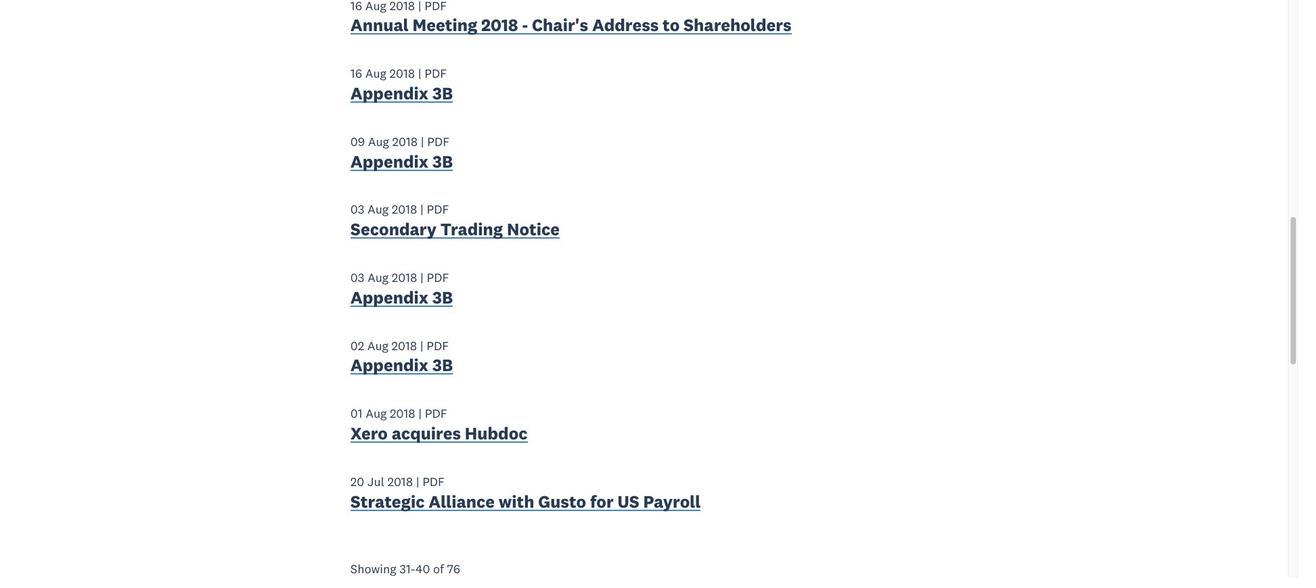 Task type: vqa. For each thing, say whether or not it's contained in the screenshot.


Task type: locate. For each thing, give the bounding box(es) containing it.
appendix 3b link down 02
[[351, 355, 453, 380]]

pdf inside 01 aug 2018 | pdf xero acquires hubdoc
[[425, 406, 447, 422]]

shareholders
[[684, 14, 792, 36]]

2018 for 03 aug 2018 | pdf appendix 3b
[[392, 270, 417, 286]]

aug right 01
[[366, 406, 387, 422]]

3b inside the 03 aug 2018 | pdf appendix 3b
[[432, 287, 453, 309]]

4 appendix 3b link from the top
[[351, 355, 453, 380]]

trading
[[440, 219, 503, 240]]

3 appendix from the top
[[351, 287, 429, 309]]

appendix 3b link down 16
[[351, 83, 453, 107]]

3b inside 02 aug 2018 | pdf appendix 3b
[[432, 355, 453, 377]]

aug right '09'
[[368, 134, 389, 150]]

2018 down secondary
[[392, 270, 417, 286]]

aug for 09 aug 2018 | pdf appendix 3b
[[368, 134, 389, 150]]

0 horizontal spatial -
[[411, 562, 416, 577]]

| inside the 03 aug 2018 | pdf appendix 3b
[[420, 270, 424, 286]]

1 appendix from the top
[[351, 83, 429, 104]]

01 aug 2018 | pdf xero acquires hubdoc
[[351, 406, 528, 445]]

| inside 03 aug 2018 | pdf secondary trading notice
[[420, 202, 424, 218]]

1 appendix 3b link from the top
[[351, 83, 453, 107]]

03 down secondary
[[351, 270, 365, 286]]

03 aug 2018 | pdf secondary trading notice
[[351, 202, 560, 240]]

us
[[618, 491, 640, 513]]

pdf up xero acquires hubdoc link
[[425, 406, 447, 422]]

2018
[[481, 14, 518, 36], [390, 66, 415, 81], [392, 134, 418, 150], [392, 202, 417, 218], [392, 270, 417, 286], [392, 338, 417, 354], [390, 406, 415, 422], [388, 475, 413, 490]]

xero acquires hubdoc link
[[351, 423, 528, 448]]

pdf for 03 aug 2018 | pdf appendix 3b
[[427, 270, 449, 286]]

| down secondary
[[420, 270, 424, 286]]

31
[[400, 562, 411, 577]]

appendix up 02
[[351, 287, 429, 309]]

pdf down secondary trading notice "link"
[[427, 270, 449, 286]]

appendix
[[351, 83, 429, 104], [351, 151, 429, 172], [351, 287, 429, 309], [351, 355, 429, 377]]

- left chair's
[[522, 14, 528, 36]]

aug inside 03 aug 2018 | pdf secondary trading notice
[[368, 202, 389, 218]]

pdf
[[425, 66, 447, 81], [427, 134, 450, 150], [427, 202, 449, 218], [427, 270, 449, 286], [427, 338, 449, 354], [425, 406, 447, 422], [423, 475, 445, 490]]

| inside 09 aug 2018 | pdf appendix 3b
[[421, 134, 424, 150]]

appendix 3b link
[[351, 83, 453, 107], [351, 151, 453, 176], [351, 287, 453, 312], [351, 355, 453, 380]]

| down the 16 aug 2018 | pdf appendix 3b
[[421, 134, 424, 150]]

appendix 3b link up 02 aug 2018 | pdf appendix 3b
[[351, 287, 453, 312]]

aug inside the 03 aug 2018 | pdf appendix 3b
[[368, 270, 389, 286]]

aug up secondary
[[368, 202, 389, 218]]

01
[[351, 406, 363, 422]]

of
[[433, 562, 444, 577]]

pdf inside 02 aug 2018 | pdf appendix 3b
[[427, 338, 449, 354]]

76
[[447, 562, 460, 577]]

appendix inside the 16 aug 2018 | pdf appendix 3b
[[351, 83, 429, 104]]

appendix down '09'
[[351, 151, 429, 172]]

3b inside the 16 aug 2018 | pdf appendix 3b
[[432, 83, 453, 104]]

2 appendix 3b link from the top
[[351, 151, 453, 176]]

appendix inside the 03 aug 2018 | pdf appendix 3b
[[351, 287, 429, 309]]

aug inside 01 aug 2018 | pdf xero acquires hubdoc
[[366, 406, 387, 422]]

jul
[[367, 475, 384, 490]]

03 up secondary
[[351, 202, 365, 218]]

|
[[418, 66, 422, 81], [421, 134, 424, 150], [420, 202, 424, 218], [420, 270, 424, 286], [420, 338, 424, 354], [419, 406, 422, 422], [416, 475, 419, 490]]

aug inside the 16 aug 2018 | pdf appendix 3b
[[365, 66, 387, 81]]

strategic alliance with gusto for us payroll link
[[351, 491, 701, 516]]

address
[[592, 14, 659, 36]]

aug for 02 aug 2018 | pdf appendix 3b
[[367, 338, 389, 354]]

2018 up strategic
[[388, 475, 413, 490]]

2018 for 16 aug 2018 | pdf appendix 3b
[[390, 66, 415, 81]]

pdf down the 03 aug 2018 | pdf appendix 3b
[[427, 338, 449, 354]]

annual meeting 2018 - chair's address to shareholders link
[[351, 14, 792, 39]]

3b inside 09 aug 2018 | pdf appendix 3b
[[432, 151, 453, 172]]

3b
[[432, 83, 453, 104], [432, 151, 453, 172], [432, 287, 453, 309], [432, 355, 453, 377]]

pdf inside 20 jul 2018 | pdf strategic alliance with gusto for us payroll
[[423, 475, 445, 490]]

| for 01 aug 2018 | pdf xero acquires hubdoc
[[419, 406, 422, 422]]

aug
[[365, 66, 387, 81], [368, 134, 389, 150], [368, 202, 389, 218], [368, 270, 389, 286], [367, 338, 389, 354], [366, 406, 387, 422]]

3b for 09 aug 2018 | pdf appendix 3b
[[432, 151, 453, 172]]

0 vertical spatial 03
[[351, 202, 365, 218]]

aug for 01 aug 2018 | pdf xero acquires hubdoc
[[366, 406, 387, 422]]

0 vertical spatial -
[[522, 14, 528, 36]]

payroll
[[643, 491, 701, 513]]

03 aug 2018 | pdf appendix 3b
[[351, 270, 453, 309]]

appendix inside 09 aug 2018 | pdf appendix 3b
[[351, 151, 429, 172]]

2 appendix from the top
[[351, 151, 429, 172]]

2018 right 02
[[392, 338, 417, 354]]

- left of in the bottom left of the page
[[411, 562, 416, 577]]

aug for 16 aug 2018 | pdf appendix 3b
[[365, 66, 387, 81]]

16
[[351, 66, 362, 81]]

pdf up alliance
[[423, 475, 445, 490]]

| up acquires
[[419, 406, 422, 422]]

pdf for 20 jul 2018 | pdf strategic alliance with gusto for us payroll
[[423, 475, 445, 490]]

secondary trading notice link
[[351, 219, 560, 244]]

3 3b from the top
[[432, 287, 453, 309]]

02
[[351, 338, 364, 354]]

| for 02 aug 2018 | pdf appendix 3b
[[420, 338, 424, 354]]

4 appendix from the top
[[351, 355, 429, 377]]

20
[[351, 475, 364, 490]]

2018 up secondary
[[392, 202, 417, 218]]

appendix down 02
[[351, 355, 429, 377]]

aug inside 09 aug 2018 | pdf appendix 3b
[[368, 134, 389, 150]]

aug right 02
[[367, 338, 389, 354]]

pdf inside 09 aug 2018 | pdf appendix 3b
[[427, 134, 450, 150]]

| for 09 aug 2018 | pdf appendix 3b
[[421, 134, 424, 150]]

3b for 16 aug 2018 | pdf appendix 3b
[[432, 83, 453, 104]]

1 3b from the top
[[432, 83, 453, 104]]

aug down secondary
[[368, 270, 389, 286]]

aug right 16
[[365, 66, 387, 81]]

pdf inside the 03 aug 2018 | pdf appendix 3b
[[427, 270, 449, 286]]

| up secondary
[[420, 202, 424, 218]]

| for 16 aug 2018 | pdf appendix 3b
[[418, 66, 422, 81]]

aug inside 02 aug 2018 | pdf appendix 3b
[[367, 338, 389, 354]]

2 03 from the top
[[351, 270, 365, 286]]

annual meeting 2018 - chair's address to shareholders
[[351, 14, 792, 36]]

2018 inside 09 aug 2018 | pdf appendix 3b
[[392, 134, 418, 150]]

2018 for 20 jul 2018 | pdf strategic alliance with gusto for us payroll
[[388, 475, 413, 490]]

aug for 03 aug 2018 | pdf secondary trading notice
[[368, 202, 389, 218]]

pdf up secondary trading notice "link"
[[427, 202, 449, 218]]

2018 inside 02 aug 2018 | pdf appendix 3b
[[392, 338, 417, 354]]

pdf for 02 aug 2018 | pdf appendix 3b
[[427, 338, 449, 354]]

appendix inside 02 aug 2018 | pdf appendix 3b
[[351, 355, 429, 377]]

for
[[590, 491, 614, 513]]

03 inside the 03 aug 2018 | pdf appendix 3b
[[351, 270, 365, 286]]

| down the 03 aug 2018 | pdf appendix 3b
[[420, 338, 424, 354]]

2018 up acquires
[[390, 406, 415, 422]]

| down meeting
[[418, 66, 422, 81]]

appendix for 03 aug 2018 | pdf appendix 3b
[[351, 287, 429, 309]]

2018 inside the 16 aug 2018 | pdf appendix 3b
[[390, 66, 415, 81]]

| up strategic
[[416, 475, 419, 490]]

2018 inside 01 aug 2018 | pdf xero acquires hubdoc
[[390, 406, 415, 422]]

4 3b from the top
[[432, 355, 453, 377]]

1 vertical spatial 03
[[351, 270, 365, 286]]

| for 03 aug 2018 | pdf appendix 3b
[[420, 270, 424, 286]]

2 3b from the top
[[432, 151, 453, 172]]

| for 20 jul 2018 | pdf strategic alliance with gusto for us payroll
[[416, 475, 419, 490]]

pdf down the 16 aug 2018 | pdf appendix 3b
[[427, 134, 450, 150]]

2018 right 16
[[390, 66, 415, 81]]

2018 for 09 aug 2018 | pdf appendix 3b
[[392, 134, 418, 150]]

| inside 20 jul 2018 | pdf strategic alliance with gusto for us payroll
[[416, 475, 419, 490]]

strategic
[[351, 491, 425, 513]]

03 inside 03 aug 2018 | pdf secondary trading notice
[[351, 202, 365, 218]]

pdf inside 03 aug 2018 | pdf secondary trading notice
[[427, 202, 449, 218]]

2018 inside 20 jul 2018 | pdf strategic alliance with gusto for us payroll
[[388, 475, 413, 490]]

pdf inside the 16 aug 2018 | pdf appendix 3b
[[425, 66, 447, 81]]

acquires
[[392, 423, 461, 445]]

pdf down meeting
[[425, 66, 447, 81]]

09
[[351, 134, 365, 150]]

appendix 3b link down '09'
[[351, 151, 453, 176]]

2018 for 01 aug 2018 | pdf xero acquires hubdoc
[[390, 406, 415, 422]]

2018 right meeting
[[481, 14, 518, 36]]

2018 inside the 03 aug 2018 | pdf appendix 3b
[[392, 270, 417, 286]]

appendix down 16
[[351, 83, 429, 104]]

-
[[522, 14, 528, 36], [411, 562, 416, 577]]

2018 right '09'
[[392, 134, 418, 150]]

2018 inside 03 aug 2018 | pdf secondary trading notice
[[392, 202, 417, 218]]

| inside 02 aug 2018 | pdf appendix 3b
[[420, 338, 424, 354]]

3 appendix 3b link from the top
[[351, 287, 453, 312]]

| inside 01 aug 2018 | pdf xero acquires hubdoc
[[419, 406, 422, 422]]

1 03 from the top
[[351, 202, 365, 218]]

| inside the 16 aug 2018 | pdf appendix 3b
[[418, 66, 422, 81]]

1 horizontal spatial -
[[522, 14, 528, 36]]

03
[[351, 202, 365, 218], [351, 270, 365, 286]]



Task type: describe. For each thing, give the bounding box(es) containing it.
notice
[[507, 219, 560, 240]]

pdf for 16 aug 2018 | pdf appendix 3b
[[425, 66, 447, 81]]

hubdoc
[[465, 423, 528, 445]]

pdf for 01 aug 2018 | pdf xero acquires hubdoc
[[425, 406, 447, 422]]

annual
[[351, 14, 409, 36]]

09 aug 2018 | pdf appendix 3b
[[351, 134, 453, 172]]

chair's
[[532, 14, 588, 36]]

appendix 3b link for 03 aug 2018 | pdf appendix 3b
[[351, 287, 453, 312]]

3b for 03 aug 2018 | pdf appendix 3b
[[432, 287, 453, 309]]

2018 for 03 aug 2018 | pdf secondary trading notice
[[392, 202, 417, 218]]

appendix 3b link for 09 aug 2018 | pdf appendix 3b
[[351, 151, 453, 176]]

1 vertical spatial -
[[411, 562, 416, 577]]

showing
[[351, 562, 397, 577]]

02 aug 2018 | pdf appendix 3b
[[351, 338, 453, 377]]

gusto
[[538, 491, 586, 513]]

appendix for 09 aug 2018 | pdf appendix 3b
[[351, 151, 429, 172]]

2018 for 02 aug 2018 | pdf appendix 3b
[[392, 338, 417, 354]]

appendix for 02 aug 2018 | pdf appendix 3b
[[351, 355, 429, 377]]

40
[[416, 562, 430, 577]]

2018 for annual meeting 2018 - chair's address to shareholders
[[481, 14, 518, 36]]

with
[[499, 491, 534, 513]]

3b for 02 aug 2018 | pdf appendix 3b
[[432, 355, 453, 377]]

showing 31 - 40 of 76
[[351, 562, 460, 577]]

pdf for 03 aug 2018 | pdf secondary trading notice
[[427, 202, 449, 218]]

20 jul 2018 | pdf strategic alliance with gusto for us payroll
[[351, 475, 701, 513]]

| for 03 aug 2018 | pdf secondary trading notice
[[420, 202, 424, 218]]

appendix 3b link for 02 aug 2018 | pdf appendix 3b
[[351, 355, 453, 380]]

03 for secondary
[[351, 202, 365, 218]]

16 aug 2018 | pdf appendix 3b
[[351, 66, 453, 104]]

xero
[[351, 423, 388, 445]]

aug for 03 aug 2018 | pdf appendix 3b
[[368, 270, 389, 286]]

03 for appendix
[[351, 270, 365, 286]]

to
[[663, 14, 680, 36]]

secondary
[[351, 219, 437, 240]]

appendix 3b link for 16 aug 2018 | pdf appendix 3b
[[351, 83, 453, 107]]

appendix for 16 aug 2018 | pdf appendix 3b
[[351, 83, 429, 104]]

pdf for 09 aug 2018 | pdf appendix 3b
[[427, 134, 450, 150]]

alliance
[[429, 491, 495, 513]]

meeting
[[413, 14, 477, 36]]



